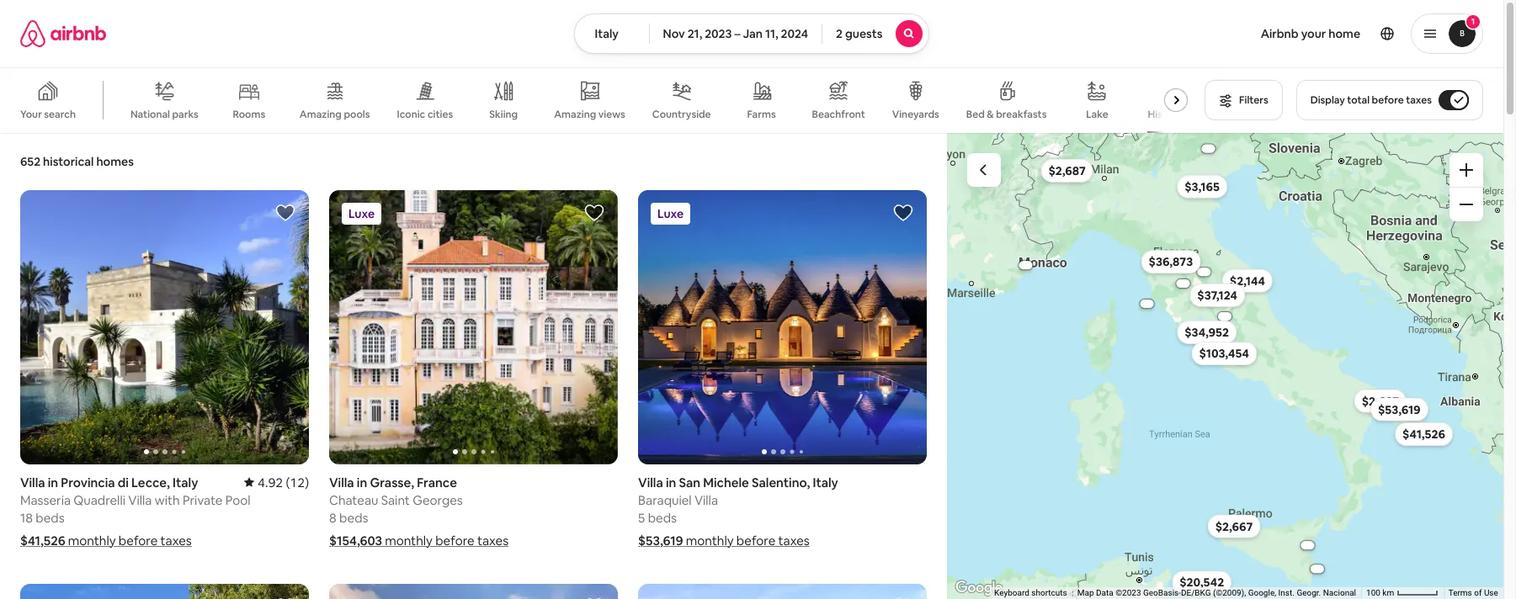 Task type: vqa. For each thing, say whether or not it's contained in the screenshot.
21,
yes



Task type: describe. For each thing, give the bounding box(es) containing it.
geobasis-
[[1144, 589, 1182, 598]]

1 horizontal spatial $2,687 button
[[1355, 390, 1408, 413]]

home
[[1329, 26, 1361, 41]]

2
[[836, 26, 843, 41]]

terms of use
[[1449, 589, 1499, 598]]

filters
[[1240, 93, 1269, 107]]

add to wishlist: farm stay in torgiano, italy image
[[275, 597, 296, 600]]

add to wishlist: room in triverio-belletti, italy image
[[584, 597, 605, 600]]

add to wishlist: villa in provincia di lecce, italy image
[[275, 203, 296, 223]]

$2,667
[[1216, 519, 1254, 534]]

of
[[1475, 589, 1482, 598]]

100 km button
[[1362, 588, 1444, 600]]

pool
[[225, 493, 251, 509]]

$20,542 button
[[1173, 571, 1233, 595]]

$154,603 inside villa in grasse, france chateau saint georges 8 beds $154,603 monthly before taxes
[[329, 533, 382, 549]]

lake
[[1086, 108, 1109, 121]]

views
[[599, 108, 625, 121]]

parks
[[172, 108, 199, 121]]

villa down lecce,
[[128, 493, 152, 509]]

taxes inside villa in san michele salentino, italy baraquiel villa 5 beds $53,619 monthly before taxes
[[778, 533, 810, 549]]

1 button
[[1411, 13, 1484, 54]]

4.92 (12)
[[258, 475, 309, 491]]

google map
showing 20 stays. region
[[947, 133, 1504, 600]]

$41,526 button
[[1396, 423, 1454, 446]]

salentino,
[[752, 475, 810, 491]]

0 vertical spatial $2,687
[[1049, 163, 1087, 178]]

652 historical homes
[[20, 154, 134, 169]]

1
[[1472, 16, 1475, 27]]

nacional
[[1324, 589, 1357, 598]]

bed
[[966, 108, 985, 121]]

iconic
[[397, 108, 426, 121]]

(12)
[[286, 475, 309, 491]]

11,
[[765, 26, 779, 41]]

taxes inside villa in grasse, france chateau saint georges 8 beds $154,603 monthly before taxes
[[477, 533, 509, 549]]

keyboard shortcuts button
[[995, 588, 1068, 600]]

$53,619 inside button
[[1379, 402, 1421, 417]]

(©2009),
[[1213, 589, 1246, 598]]

your search
[[20, 108, 76, 121]]

$37,124 button
[[1191, 284, 1246, 307]]

monthly inside villa in grasse, france chateau saint georges 8 beds $154,603 monthly before taxes
[[385, 533, 433, 549]]

your
[[1301, 26, 1326, 41]]

100 km
[[1367, 589, 1397, 598]]

$53,619 inside villa in san michele salentino, italy baraquiel villa 5 beds $53,619 monthly before taxes
[[638, 533, 683, 549]]

with
[[155, 493, 180, 509]]

baraquiel
[[638, 493, 692, 509]]

$3,165 button
[[1178, 175, 1228, 199]]

masseria
[[20, 493, 71, 509]]

0 vertical spatial $2,687 button
[[1042, 159, 1094, 183]]

in for grasse,
[[357, 475, 367, 491]]

$36,873
[[1150, 254, 1194, 270]]

italy for villa in san michele salentino, italy baraquiel villa 5 beds $53,619 monthly before taxes
[[813, 475, 838, 491]]

saint
[[381, 493, 410, 509]]

$6,483 button
[[1188, 268, 1222, 276]]

amazing pools
[[300, 108, 370, 121]]

rooms
[[233, 108, 265, 121]]

$278,168
[[1174, 281, 1194, 286]]

zoom out image
[[1460, 198, 1474, 211]]

your
[[20, 108, 42, 121]]

profile element
[[950, 0, 1484, 67]]

monthly inside the 'villa in provincia di lecce, italy masseria quadrelli villa with private pool 18 beds $41,526 monthly before taxes'
[[68, 533, 116, 549]]

2023
[[705, 26, 732, 41]]

villa down "san"
[[695, 493, 718, 509]]

652
[[20, 154, 40, 169]]

display total before taxes
[[1311, 93, 1432, 107]]

4.92
[[258, 475, 283, 491]]

historical homes
[[1148, 108, 1227, 121]]

di
[[118, 475, 129, 491]]

keyboard
[[995, 589, 1030, 598]]

–
[[735, 26, 741, 41]]

$103,454
[[1200, 346, 1250, 361]]

villa for villa in san michele salentino, italy baraquiel villa 5 beds $53,619 monthly before taxes
[[638, 475, 663, 491]]

villa in grasse, france chateau saint georges 8 beds $154,603 monthly before taxes
[[329, 475, 509, 549]]

1 vertical spatial $2,687
[[1363, 394, 1400, 409]]

skiing
[[489, 108, 518, 121]]

$41,526 inside button
[[1403, 427, 1446, 442]]

18
[[20, 510, 33, 526]]

italy for villa in provincia di lecce, italy masseria quadrelli villa with private pool 18 beds $41,526 monthly before taxes
[[173, 475, 198, 491]]

8
[[329, 510, 337, 526]]

&
[[987, 108, 994, 121]]

farms
[[747, 108, 776, 121]]

group containing national parks
[[0, 67, 1227, 133]]

inst.
[[1279, 589, 1295, 598]]

amazing views
[[554, 108, 625, 121]]

nov 21, 2023 – jan 11, 2024 button
[[649, 13, 823, 54]]

$41,526 inside the 'villa in provincia di lecce, italy masseria quadrelli villa with private pool 18 beds $41,526 monthly before taxes'
[[20, 533, 65, 549]]

$103,454 button
[[1192, 342, 1258, 366]]

airbnb
[[1261, 26, 1299, 41]]

france
[[417, 475, 457, 491]]

jan
[[743, 26, 763, 41]]

villa for villa in grasse, france chateau saint georges 8 beds $154,603 monthly before taxes
[[329, 475, 354, 491]]

5
[[638, 510, 645, 526]]

map
[[1078, 589, 1094, 598]]

2 guests button
[[822, 13, 930, 54]]

before inside villa in san michele salentino, italy baraquiel villa 5 beds $53,619 monthly before taxes
[[737, 533, 776, 549]]

villa in provincia di lecce, italy masseria quadrelli villa with private pool 18 beds $41,526 monthly before taxes
[[20, 475, 251, 549]]

guests
[[845, 26, 883, 41]]

airbnb your home
[[1261, 26, 1361, 41]]



Task type: locate. For each thing, give the bounding box(es) containing it.
homes right historical
[[1195, 108, 1227, 121]]

1 vertical spatial $2,687 button
[[1355, 390, 1408, 413]]

shortcuts
[[1032, 589, 1068, 598]]

countryside
[[652, 108, 711, 121]]

1 vertical spatial $53,619
[[638, 533, 683, 549]]

3 beds from the left
[[648, 510, 677, 526]]

before down with
[[119, 533, 158, 549]]

grasse,
[[370, 475, 414, 491]]

$2,687
[[1049, 163, 1087, 178], [1363, 394, 1400, 409]]

in for san
[[666, 475, 676, 491]]

italy inside button
[[595, 26, 619, 41]]

in for provincia
[[48, 475, 58, 491]]

$41,526
[[1403, 427, 1446, 442], [20, 533, 65, 549]]

villa up the "masseria"
[[20, 475, 45, 491]]

before down georges in the bottom left of the page
[[435, 533, 475, 549]]

$6,483
[[1197, 270, 1212, 275]]

beds down chateau
[[339, 510, 368, 526]]

lecce,
[[131, 475, 170, 491]]

amazing left pools
[[300, 108, 342, 121]]

italy right salentino,
[[813, 475, 838, 491]]

0 vertical spatial homes
[[1195, 108, 1227, 121]]

in inside villa in san michele salentino, italy baraquiel villa 5 beds $53,619 monthly before taxes
[[666, 475, 676, 491]]

beds inside villa in san michele salentino, italy baraquiel villa 5 beds $53,619 monthly before taxes
[[648, 510, 677, 526]]

chateau
[[329, 493, 378, 509]]

taxes inside the 'villa in provincia di lecce, italy masseria quadrelli villa with private pool 18 beds $41,526 monthly before taxes'
[[160, 533, 192, 549]]

taxes
[[1406, 93, 1432, 107], [160, 533, 192, 549], [477, 533, 509, 549], [778, 533, 810, 549]]

$2,144
[[1231, 273, 1266, 289]]

0 horizontal spatial $154,603
[[329, 533, 382, 549]]

0 vertical spatial $154,603
[[1017, 263, 1037, 268]]

0 horizontal spatial homes
[[96, 154, 134, 169]]

$53,619 up $41,526 button
[[1379, 402, 1421, 417]]

amazing for amazing pools
[[300, 108, 342, 121]]

$2,687 up $41,526 button
[[1363, 394, 1400, 409]]

2 horizontal spatial monthly
[[686, 533, 734, 549]]

$38,694
[[1217, 314, 1235, 319]]

map data ©2023 geobasis-de/bkg (©2009), google, inst. geogr. nacional
[[1078, 589, 1357, 598]]

in up the "masseria"
[[48, 475, 58, 491]]

1 vertical spatial homes
[[96, 154, 134, 169]]

google,
[[1249, 589, 1277, 598]]

nov 21, 2023 – jan 11, 2024
[[663, 26, 808, 41]]

$41,526 down "18" at the left of the page
[[20, 533, 65, 549]]

0 vertical spatial $41,526
[[1403, 427, 1446, 442]]

in
[[48, 475, 58, 491], [357, 475, 367, 491], [666, 475, 676, 491]]

0 horizontal spatial $2,687 button
[[1042, 159, 1094, 183]]

$154,603 inside "button"
[[1017, 263, 1037, 268]]

0 horizontal spatial amazing
[[300, 108, 342, 121]]

$278,168 button
[[1167, 280, 1201, 288]]

2 in from the left
[[357, 475, 367, 491]]

$154,603
[[1017, 263, 1037, 268], [329, 533, 382, 549]]

2 horizontal spatial beds
[[648, 510, 677, 526]]

villa in san michele salentino, italy baraquiel villa 5 beds $53,619 monthly before taxes
[[638, 475, 838, 549]]

2 monthly from the left
[[385, 533, 433, 549]]

1 horizontal spatial $154,603
[[1017, 263, 1037, 268]]

in inside the 'villa in provincia di lecce, italy masseria quadrelli villa with private pool 18 beds $41,526 monthly before taxes'
[[48, 475, 58, 491]]

vineyards
[[892, 108, 939, 121]]

italy left the nov at left top
[[595, 26, 619, 41]]

historical
[[1148, 108, 1193, 121]]

amazing left views
[[554, 108, 596, 121]]

airbnb your home link
[[1251, 16, 1371, 51]]

0 horizontal spatial monthly
[[68, 533, 116, 549]]

$34,952 button
[[1178, 321, 1237, 344]]

21,
[[688, 26, 702, 41]]

homes
[[1195, 108, 1227, 121], [96, 154, 134, 169]]

display
[[1311, 93, 1345, 107]]

before inside the 'villa in provincia di lecce, italy masseria quadrelli villa with private pool 18 beds $41,526 monthly before taxes'
[[119, 533, 158, 549]]

$34,952
[[1185, 325, 1230, 340]]

italy button
[[574, 13, 650, 54]]

beds down the "masseria"
[[36, 510, 64, 526]]

1 beds from the left
[[36, 510, 64, 526]]

0 horizontal spatial beds
[[36, 510, 64, 526]]

nov
[[663, 26, 685, 41]]

michele
[[703, 475, 749, 491]]

$2,687 button down lake
[[1042, 159, 1094, 183]]

villa up baraquiel
[[638, 475, 663, 491]]

1 horizontal spatial beds
[[339, 510, 368, 526]]

geogr.
[[1297, 589, 1321, 598]]

1 horizontal spatial monthly
[[385, 533, 433, 549]]

monthly down michele
[[686, 533, 734, 549]]

1 in from the left
[[48, 475, 58, 491]]

data
[[1096, 589, 1114, 598]]

in left "san"
[[666, 475, 676, 491]]

2 horizontal spatial italy
[[813, 475, 838, 491]]

©2023
[[1116, 589, 1142, 598]]

$36,873 button
[[1142, 250, 1201, 274]]

quadrelli
[[74, 493, 125, 509]]

0 horizontal spatial italy
[[173, 475, 198, 491]]

0 horizontal spatial in
[[48, 475, 58, 491]]

italy inside villa in san michele salentino, italy baraquiel villa 5 beds $53,619 monthly before taxes
[[813, 475, 838, 491]]

beds inside the 'villa in provincia di lecce, italy masseria quadrelli villa with private pool 18 beds $41,526 monthly before taxes'
[[36, 510, 64, 526]]

1 horizontal spatial $41,526
[[1403, 427, 1446, 442]]

iconic cities
[[397, 108, 453, 121]]

beds down baraquiel
[[648, 510, 677, 526]]

1 horizontal spatial homes
[[1195, 108, 1227, 121]]

san
[[679, 475, 701, 491]]

2 beds from the left
[[339, 510, 368, 526]]

villa for villa in provincia di lecce, italy masseria quadrelli villa with private pool 18 beds $41,526 monthly before taxes
[[20, 475, 45, 491]]

$3,165
[[1185, 179, 1220, 194]]

1 vertical spatial $41,526
[[20, 533, 65, 549]]

villa inside villa in grasse, france chateau saint georges 8 beds $154,603 monthly before taxes
[[329, 475, 354, 491]]

1 horizontal spatial $2,687
[[1363, 394, 1400, 409]]

provincia
[[61, 475, 115, 491]]

$2,144 button
[[1223, 269, 1274, 293]]

zoom in image
[[1460, 163, 1474, 177]]

beds inside villa in grasse, france chateau saint georges 8 beds $154,603 monthly before taxes
[[339, 510, 368, 526]]

$154,603 button
[[1010, 261, 1043, 270]]

1 horizontal spatial italy
[[595, 26, 619, 41]]

add to wishlist: farm stay in cingoli, italy image
[[894, 597, 914, 600]]

monthly down quadrelli at the left bottom of page
[[68, 533, 116, 549]]

0 vertical spatial $53,619
[[1379, 402, 1421, 417]]

monthly down saint
[[385, 533, 433, 549]]

before down salentino,
[[737, 533, 776, 549]]

private
[[183, 493, 223, 509]]

terms
[[1449, 589, 1473, 598]]

1 horizontal spatial in
[[357, 475, 367, 491]]

2 guests
[[836, 26, 883, 41]]

national
[[130, 108, 170, 121]]

$2,687 down lake
[[1049, 163, 1087, 178]]

monthly inside villa in san michele salentino, italy baraquiel villa 5 beds $53,619 monthly before taxes
[[686, 533, 734, 549]]

de/bkg
[[1182, 589, 1211, 598]]

before right the total
[[1372, 93, 1404, 107]]

amazing for amazing views
[[554, 108, 596, 121]]

italy up private
[[173, 475, 198, 491]]

italy inside the 'villa in provincia di lecce, italy masseria quadrelli villa with private pool 18 beds $41,526 monthly before taxes'
[[173, 475, 198, 491]]

$53,619 button
[[1371, 398, 1429, 422]]

before inside villa in grasse, france chateau saint georges 8 beds $154,603 monthly before taxes
[[435, 533, 475, 549]]

2024
[[781, 26, 808, 41]]

add to wishlist: villa in grasse, france image
[[584, 203, 605, 223]]

None search field
[[574, 13, 930, 54]]

monthly
[[68, 533, 116, 549], [385, 533, 433, 549], [686, 533, 734, 549]]

terms of use link
[[1449, 589, 1499, 598]]

1 horizontal spatial $53,619
[[1379, 402, 1421, 417]]

$2,667 button
[[1209, 515, 1261, 539]]

google image
[[952, 578, 1007, 600]]

historical
[[43, 154, 94, 169]]

1 monthly from the left
[[68, 533, 116, 549]]

$53,619 down 5
[[638, 533, 683, 549]]

cities
[[428, 108, 453, 121]]

$37,124
[[1198, 288, 1238, 303]]

0 horizontal spatial $2,687
[[1049, 163, 1087, 178]]

2 horizontal spatial in
[[666, 475, 676, 491]]

beds
[[36, 510, 64, 526], [339, 510, 368, 526], [648, 510, 677, 526]]

$2,687 button up $41,526 button
[[1355, 390, 1408, 413]]

keyboard shortcuts
[[995, 589, 1068, 598]]

0 horizontal spatial $53,619
[[638, 533, 683, 549]]

breakfasts
[[996, 108, 1047, 121]]

0 horizontal spatial $41,526
[[20, 533, 65, 549]]

100
[[1367, 589, 1381, 598]]

filters button
[[1205, 80, 1283, 120]]

$20,542
[[1180, 575, 1225, 591]]

$38,694 button
[[1209, 312, 1242, 321]]

1 vertical spatial $154,603
[[329, 533, 382, 549]]

in up chateau
[[357, 475, 367, 491]]

3 in from the left
[[666, 475, 676, 491]]

add to wishlist: villa in san michele salentino, italy image
[[894, 203, 914, 223]]

villa up chateau
[[329, 475, 354, 491]]

$41,526 down $53,619 button in the bottom of the page
[[1403, 427, 1446, 442]]

3 monthly from the left
[[686, 533, 734, 549]]

4.92 out of 5 average rating,  12 reviews image
[[244, 475, 309, 491]]

homes right historical at the left top
[[96, 154, 134, 169]]

georges
[[413, 493, 463, 509]]

none search field containing italy
[[574, 13, 930, 54]]

1 horizontal spatial amazing
[[554, 108, 596, 121]]

total
[[1347, 93, 1370, 107]]

in inside villa in grasse, france chateau saint georges 8 beds $154,603 monthly before taxes
[[357, 475, 367, 491]]

group
[[0, 67, 1227, 133], [20, 190, 309, 465], [329, 190, 618, 465], [638, 190, 927, 465], [20, 584, 309, 600], [329, 584, 618, 600], [638, 584, 927, 600]]

search
[[44, 108, 76, 121]]



